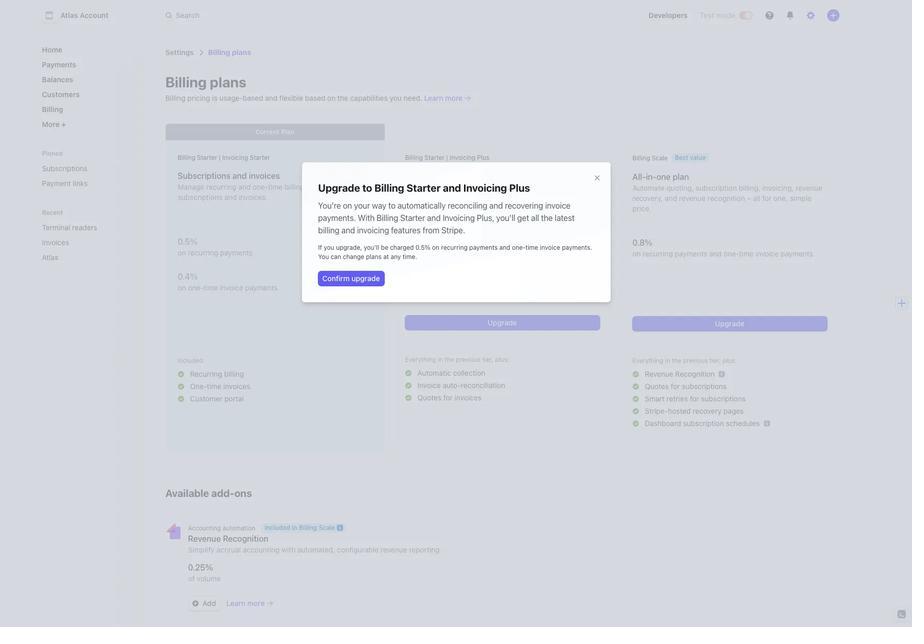 Task type: vqa. For each thing, say whether or not it's contained in the screenshot.
all
yes



Task type: locate. For each thing, give the bounding box(es) containing it.
0 horizontal spatial tier,
[[483, 356, 494, 364]]

0.5% up time.
[[416, 244, 431, 252]]

plus: for plan
[[723, 357, 737, 365]]

0 horizontal spatial learn more
[[226, 600, 265, 608]]

0.25% of volume
[[188, 564, 221, 584]]

plans inside the if you upgrade, you'll be charged 0.5% on recurring payments and one-time invoice payments. you can change plans at any time.
[[366, 253, 382, 261]]

1 horizontal spatial learn
[[424, 94, 444, 102]]

settings link
[[165, 48, 194, 57]]

if
[[318, 244, 322, 252]]

invoices for quotes
[[455, 394, 482, 402]]

1 | from the left
[[219, 154, 221, 162]]

0 horizontal spatial everything in the previous tier, plus:
[[405, 356, 509, 364]]

recurring down the billing starter | invoicing starter
[[206, 183, 236, 191]]

in-
[[646, 172, 657, 182]]

billing,
[[285, 183, 306, 191], [739, 184, 761, 192]]

in right included
[[292, 524, 297, 532]]

2 vertical spatial revenue
[[381, 546, 407, 555]]

1 horizontal spatial plus:
[[723, 357, 737, 365]]

0 horizontal spatial 0.5% on recurring payments
[[178, 237, 253, 257]]

on left capabilities
[[327, 94, 336, 102]]

atlas down invoices
[[42, 253, 58, 262]]

1 horizontal spatial recognition
[[676, 370, 715, 379]]

recognition inside revenue recognition simplify accrual accounting with automated, configurable revenue reporting
[[223, 535, 268, 544]]

1 horizontal spatial atlas
[[60, 11, 78, 20]]

in up automatic
[[438, 356, 443, 364]]

0.5%
[[178, 237, 198, 247], [405, 237, 425, 247], [416, 244, 431, 252], [405, 272, 425, 282]]

0 vertical spatial plus
[[477, 154, 490, 162]]

based right flexible
[[305, 94, 325, 102]]

to inside you're on your way to automatically reconciling and recovering invoice payments. with billing starter and invoicing plus, you'll get all the latest billing and invoicing features from stripe.
[[389, 201, 396, 210]]

scale up one
[[652, 154, 668, 162]]

1 vertical spatial quotes
[[418, 394, 442, 402]]

invoicing up stripe.
[[443, 214, 475, 223]]

0 horizontal spatial atlas
[[42, 253, 58, 262]]

everything in the previous tier, plus:
[[405, 356, 509, 364], [633, 357, 737, 365]]

everything up revenue recognition
[[633, 357, 664, 365]]

billing, left including
[[285, 183, 306, 191]]

1 horizontal spatial quotes
[[645, 382, 669, 391]]

0 horizontal spatial you
[[324, 244, 334, 252]]

billing inside you're on your way to automatically reconciling and recovering invoice payments. with billing starter and invoicing plus, you'll get all the latest billing and invoicing features from stripe.
[[377, 214, 398, 223]]

included
[[265, 524, 290, 532]]

recognition up quotes for subscriptions
[[676, 370, 715, 379]]

1 horizontal spatial you'll
[[496, 214, 515, 223]]

1 horizontal spatial based
[[305, 94, 325, 102]]

0 horizontal spatial to
[[363, 182, 372, 194]]

0 horizontal spatial learn
[[226, 600, 246, 608]]

for up retries
[[671, 382, 680, 391]]

you right if
[[324, 244, 334, 252]]

recurring down from
[[416, 249, 446, 257]]

0.4% on one-time invoice payments
[[178, 272, 278, 292]]

subscription inside all-in-one plan automate quoting, subscription billing, invoicing, revenue recovery, and revenue recognition – all for one, simple price.
[[696, 184, 737, 192]]

all right –
[[753, 194, 761, 203]]

billing plans
[[208, 48, 251, 57], [165, 74, 247, 91]]

for inside all-in-one plan automate quoting, subscription billing, invoicing, revenue recovery, and revenue recognition – all for one, simple price.
[[763, 194, 772, 203]]

you
[[318, 253, 329, 261]]

to right way
[[389, 201, 396, 210]]

more right add
[[247, 600, 265, 608]]

everything in the previous tier, plus: up automatic collection
[[405, 356, 509, 364]]

tier, up collection
[[483, 356, 494, 364]]

revenue down quoting,
[[679, 194, 706, 203]]

learn more link right the need.
[[424, 93, 471, 103]]

quotes down invoice
[[418, 394, 442, 402]]

0.5% on recurring payments up "0.4% on one-time invoice payments"
[[178, 237, 253, 257]]

0 vertical spatial payments.
[[504, 193, 538, 202]]

upgrade,
[[336, 244, 362, 252]]

0 horizontal spatial in
[[292, 524, 297, 532]]

terminal readers
[[42, 223, 97, 232]]

scale up revenue recognition simplify accrual accounting with automated, configurable revenue reporting
[[319, 524, 335, 532]]

atlas left 'account'
[[60, 11, 78, 20]]

learn more link right add
[[226, 599, 273, 609]]

portal
[[225, 395, 244, 403]]

one-
[[190, 382, 207, 391]]

1 vertical spatial recognition
[[223, 535, 268, 544]]

you inside the if you upgrade, you'll be charged 0.5% on recurring payments and one-time invoice payments. you can change plans at any time.
[[324, 244, 334, 252]]

more
[[445, 94, 463, 102], [247, 600, 265, 608]]

upgrade button for plan
[[633, 317, 827, 331]]

2 0.5% on recurring payments from the left
[[405, 237, 480, 257]]

value
[[690, 154, 706, 162]]

0 vertical spatial recognition
[[676, 370, 715, 379]]

pinned element
[[38, 160, 137, 192]]

0 horizontal spatial recognition
[[223, 535, 268, 544]]

invoices up portal at the bottom left of the page
[[223, 382, 250, 391]]

1 vertical spatial learn more link
[[226, 599, 273, 609]]

0 vertical spatial more
[[445, 94, 463, 102]]

subscriptions up upgrade to billing starter and invoicing plus
[[405, 171, 458, 181]]

on down from
[[432, 244, 440, 252]]

invoices,
[[501, 183, 530, 191]]

learn more link
[[424, 93, 471, 103], [226, 599, 273, 609]]

0 horizontal spatial payments.
[[318, 214, 356, 223]]

usage-
[[219, 94, 243, 102]]

payments. inside you're on your way to automatically reconciling and recovering invoice payments. with billing starter and invoicing plus, you'll get all the latest billing and invoicing features from stripe.
[[318, 214, 356, 223]]

all inside all-in-one plan automate quoting, subscription billing, invoicing, revenue recovery, and revenue recognition – all for one, simple price.
[[753, 194, 761, 203]]

can
[[331, 253, 341, 261]]

way
[[372, 201, 387, 210]]

recent
[[42, 209, 63, 217]]

subscriptions inside subscriptions and invoices manage recurring and one-time billing, including subscriptions and invoices.
[[178, 193, 223, 202]]

recurring inside the if you upgrade, you'll be charged 0.5% on recurring payments and one-time invoice payments. you can change plans at any time.
[[441, 244, 468, 252]]

on down the 0.8%
[[633, 250, 641, 258]]

0.5% on recurring payments down stripe.
[[405, 237, 480, 257]]

revenue up simple
[[796, 184, 823, 192]]

0.5% on recurring payments
[[178, 237, 253, 257], [405, 237, 480, 257]]

0 vertical spatial you'll
[[496, 214, 515, 223]]

on up '0.4%'
[[178, 249, 186, 257]]

invoicing up subscriptions,
[[450, 154, 476, 162]]

invoicing inside you're on your way to automatically reconciling and recovering invoice payments. with billing starter and invoicing plus, you'll get all the latest billing and invoicing features from stripe.
[[443, 214, 475, 223]]

billing
[[208, 48, 230, 57], [165, 74, 207, 91], [165, 94, 185, 102], [42, 105, 63, 114], [178, 154, 195, 162], [405, 154, 423, 162], [633, 154, 650, 162], [375, 182, 404, 194], [377, 214, 398, 223], [299, 524, 317, 532]]

learn right the need.
[[424, 94, 444, 102]]

payments
[[42, 60, 76, 69]]

0 vertical spatial revenue
[[796, 184, 823, 192]]

0 vertical spatial learn more
[[424, 94, 463, 102]]

quotes for invoices
[[418, 394, 482, 402]]

0 horizontal spatial |
[[219, 154, 221, 162]]

billing plans up pricing
[[165, 74, 247, 91]]

subscriptions inside pinned element
[[42, 164, 88, 173]]

0 vertical spatial revenue
[[645, 370, 674, 379]]

on down '0.4%'
[[178, 284, 186, 292]]

balances
[[42, 75, 73, 84]]

payments. inside the if you upgrade, you'll be charged 0.5% on recurring payments and one-time invoice payments. you can change plans at any time.
[[562, 244, 592, 252]]

upgrade button for invoices
[[405, 316, 600, 330]]

invoices down invoice auto-reconciliation
[[455, 394, 482, 402]]

1 horizontal spatial manage
[[405, 183, 432, 191]]

everything up automatic
[[405, 356, 436, 364]]

and
[[265, 94, 278, 102], [233, 171, 247, 181], [460, 171, 474, 181], [443, 182, 461, 194], [238, 183, 251, 191], [532, 183, 544, 191], [225, 193, 237, 202], [438, 193, 450, 202], [665, 194, 677, 203], [490, 201, 503, 210], [427, 214, 441, 223], [342, 226, 355, 235], [500, 244, 510, 252], [710, 250, 722, 258]]

0 horizontal spatial billing
[[224, 370, 244, 379]]

payments. down latest
[[562, 244, 592, 252]]

1 horizontal spatial to
[[389, 201, 396, 210]]

0.5% down 'features'
[[405, 237, 425, 247]]

more
[[42, 120, 61, 129]]

1 horizontal spatial learn more link
[[424, 93, 471, 103]]

you'll left get
[[496, 214, 515, 223]]

manage down the billing starter | invoicing starter
[[178, 183, 204, 191]]

subscriptions up pages
[[701, 395, 746, 403]]

0 horizontal spatial based
[[243, 94, 263, 102]]

for left one,
[[763, 194, 772, 203]]

1 vertical spatial all
[[531, 214, 539, 223]]

recurring down the 0.8%
[[643, 250, 673, 258]]

reconciling
[[448, 201, 488, 210]]

|
[[219, 154, 221, 162], [446, 154, 448, 162]]

1 horizontal spatial tier,
[[710, 357, 721, 365]]

links
[[73, 179, 88, 188]]

0 horizontal spatial learn more link
[[226, 599, 273, 609]]

subscriptions,
[[434, 183, 481, 191]]

plus,
[[477, 214, 494, 223]]

payments. inside subscriptions and advanced invoices manage subscriptions, send invoices, and quickly reconcile and recover invoice payments.
[[504, 193, 538, 202]]

0 horizontal spatial everything
[[405, 356, 436, 364]]

all inside you're on your way to automatically reconciling and recovering invoice payments. with billing starter and invoicing plus, you'll get all the latest billing and invoicing features from stripe.
[[531, 214, 539, 223]]

revenue recognition
[[645, 370, 715, 379]]

payments
[[470, 244, 498, 252], [220, 249, 253, 257], [448, 249, 480, 257], [675, 250, 708, 258], [781, 250, 813, 258], [245, 284, 278, 292]]

you
[[390, 94, 402, 102], [324, 244, 334, 252]]

quotes up smart
[[645, 382, 669, 391]]

subscriptions up smart retries for subscriptions
[[682, 382, 727, 391]]

0 horizontal spatial quotes
[[418, 394, 442, 402]]

1 horizontal spatial 0.5% on recurring payments
[[405, 237, 480, 257]]

billing
[[318, 226, 340, 235], [224, 370, 244, 379]]

you'll left be at left
[[364, 244, 379, 252]]

0 horizontal spatial revenue
[[188, 535, 221, 544]]

0 horizontal spatial plus
[[477, 154, 490, 162]]

invoices up invoices,
[[516, 171, 547, 181]]

1 vertical spatial scale
[[319, 524, 335, 532]]

based up current
[[243, 94, 263, 102]]

1 horizontal spatial payments.
[[504, 193, 538, 202]]

1 vertical spatial learn more
[[226, 600, 265, 608]]

0 horizontal spatial plus:
[[495, 356, 509, 364]]

1 horizontal spatial subscriptions
[[178, 171, 231, 181]]

1 horizontal spatial all
[[753, 194, 761, 203]]

| for advanced
[[446, 154, 448, 162]]

based
[[243, 94, 263, 102], [305, 94, 325, 102]]

subscription down the recovery
[[683, 419, 724, 428]]

1 horizontal spatial everything in the previous tier, plus:
[[633, 357, 737, 365]]

the left latest
[[541, 214, 553, 223]]

recognition down automation
[[223, 535, 268, 544]]

1 horizontal spatial revenue
[[645, 370, 674, 379]]

2 horizontal spatial in
[[665, 357, 671, 365]]

in up revenue recognition
[[665, 357, 671, 365]]

subscriptions for subscriptions and advanced invoices
[[405, 171, 458, 181]]

pinned navigation links element
[[38, 149, 137, 192]]

dashboard
[[645, 419, 681, 428]]

invoices inside subscriptions and invoices manage recurring and one-time billing, including subscriptions and invoices.
[[249, 171, 280, 181]]

| up subscriptions,
[[446, 154, 448, 162]]

the up automatic collection
[[445, 356, 454, 364]]

1 vertical spatial learn
[[226, 600, 246, 608]]

0 horizontal spatial previous
[[456, 356, 481, 364]]

on left your
[[343, 201, 352, 210]]

subscriptions up the payment links
[[42, 164, 88, 173]]

billing plans up usage-
[[208, 48, 251, 57]]

subscriptions link
[[38, 160, 137, 177]]

billing up if
[[318, 226, 340, 235]]

included:
[[178, 357, 205, 365]]

atlas inside atlas account button
[[60, 11, 78, 20]]

1 horizontal spatial plus
[[509, 182, 530, 194]]

| for invoices
[[219, 154, 221, 162]]

0 vertical spatial subscriptions
[[178, 193, 223, 202]]

billing, inside all-in-one plan automate quoting, subscription billing, invoicing, revenue recovery, and revenue recognition – all for one, simple price.
[[739, 184, 761, 192]]

revenue down accounting
[[188, 535, 221, 544]]

invoices
[[42, 238, 69, 247]]

one- inside "0.4% on one-time invoice payments"
[[188, 284, 204, 292]]

0 horizontal spatial manage
[[178, 183, 204, 191]]

you're
[[318, 201, 341, 210]]

invoice auto-reconciliation
[[418, 381, 505, 390]]

recognition for revenue recognition simplify accrual accounting with automated, configurable revenue reporting
[[223, 535, 268, 544]]

you left the need.
[[390, 94, 402, 102]]

1 vertical spatial payments.
[[318, 214, 356, 223]]

1 vertical spatial more
[[247, 600, 265, 608]]

payments inside "0.4% on one-time invoice payments"
[[245, 284, 278, 292]]

0 vertical spatial plans
[[232, 48, 251, 57]]

manage up reconcile
[[405, 183, 432, 191]]

payments. down you're
[[318, 214, 356, 223]]

plus up advanced
[[477, 154, 490, 162]]

2 horizontal spatial upgrade
[[715, 320, 745, 328]]

you're on your way to automatically reconciling and recovering invoice payments. with billing starter and invoicing plus, you'll get all the latest billing and invoicing features from stripe.
[[318, 201, 575, 235]]

0 horizontal spatial subscriptions
[[42, 164, 88, 173]]

learn more right add
[[226, 600, 265, 608]]

add-
[[211, 488, 234, 500]]

upgrade for all-in-one plan
[[715, 320, 745, 328]]

billing, up –
[[739, 184, 761, 192]]

1 vertical spatial revenue
[[679, 194, 706, 203]]

| up subscriptions and invoices manage recurring and one-time billing, including subscriptions and invoices.
[[219, 154, 221, 162]]

billing link
[[38, 101, 137, 118]]

time.
[[403, 253, 417, 261]]

1 0.5% on recurring payments from the left
[[178, 237, 253, 257]]

0 vertical spatial subscription
[[696, 184, 737, 192]]

payments inside the if you upgrade, you'll be charged 0.5% on recurring payments and one-time invoice payments. you can change plans at any time.
[[470, 244, 498, 252]]

1 horizontal spatial previous
[[683, 357, 708, 365]]

0 vertical spatial scale
[[652, 154, 668, 162]]

invoice inside "0.4% on one-time invoice payments"
[[220, 284, 243, 292]]

all right get
[[531, 214, 539, 223]]

0 horizontal spatial billing,
[[285, 183, 306, 191]]

pricing
[[187, 94, 210, 102]]

recurring down stripe.
[[441, 244, 468, 252]]

payments. for upgrade,
[[562, 244, 592, 252]]

0 vertical spatial to
[[363, 182, 372, 194]]

0 vertical spatial atlas
[[60, 11, 78, 20]]

tier, for invoices
[[483, 356, 494, 364]]

1 horizontal spatial learn more
[[424, 94, 463, 102]]

1 horizontal spatial billing
[[318, 226, 340, 235]]

payments. down invoices,
[[504, 193, 538, 202]]

previous up collection
[[456, 356, 481, 364]]

upgrade
[[352, 274, 380, 283]]

subscriptions inside subscriptions and invoices manage recurring and one-time billing, including subscriptions and invoices.
[[178, 171, 231, 181]]

tier, up revenue recognition
[[710, 357, 721, 365]]

recurring up '0.4%'
[[188, 249, 218, 257]]

revenue for revenue recognition simplify accrual accounting with automated, configurable revenue reporting
[[188, 535, 221, 544]]

plus: up the reconciliation
[[495, 356, 509, 364]]

to
[[363, 182, 372, 194], [389, 201, 396, 210]]

1 horizontal spatial upgrade button
[[633, 317, 827, 331]]

2 vertical spatial subscriptions
[[701, 395, 746, 403]]

billing up the one-time invoices
[[224, 370, 244, 379]]

previous
[[456, 356, 481, 364], [683, 357, 708, 365]]

core navigation links element
[[38, 41, 137, 133]]

starter
[[197, 154, 217, 162], [250, 154, 270, 162], [425, 154, 445, 162], [407, 182, 441, 194], [400, 214, 425, 223]]

2 | from the left
[[446, 154, 448, 162]]

atlas account
[[60, 11, 109, 20]]

the inside you're on your way to automatically reconciling and recovering invoice payments. with billing starter and invoicing plus, you'll get all the latest billing and invoicing features from stripe.
[[541, 214, 553, 223]]

current
[[256, 128, 279, 136]]

customer portal
[[190, 395, 244, 403]]

invoices up invoices.
[[249, 171, 280, 181]]

revenue inside revenue recognition simplify accrual accounting with automated, configurable revenue reporting
[[188, 535, 221, 544]]

2 manage from the left
[[405, 183, 432, 191]]

0 vertical spatial you
[[390, 94, 402, 102]]

1 horizontal spatial billing,
[[739, 184, 761, 192]]

2 horizontal spatial subscriptions
[[405, 171, 458, 181]]

home
[[42, 45, 62, 54]]

1 vertical spatial subscription
[[683, 419, 724, 428]]

1 vertical spatial atlas
[[42, 253, 58, 262]]

1 vertical spatial you
[[324, 244, 334, 252]]

0 vertical spatial billing
[[318, 226, 340, 235]]

2 vertical spatial plans
[[366, 253, 382, 261]]

revenue inside revenue recognition simplify accrual accounting with automated, configurable revenue reporting
[[381, 546, 407, 555]]

subscription
[[696, 184, 737, 192], [683, 419, 724, 428]]

for up stripe-hosted recovery pages
[[690, 395, 699, 403]]

upgrade to billing starter and invoicing plus
[[318, 182, 530, 194]]

revenue up smart
[[645, 370, 674, 379]]

0 vertical spatial quotes
[[645, 382, 669, 391]]

recovery
[[693, 407, 722, 416]]

atlas account button
[[42, 8, 119, 23]]

recent element
[[32, 219, 145, 266]]

subscription up recognition
[[696, 184, 737, 192]]

0 vertical spatial all
[[753, 194, 761, 203]]

everything for all-
[[633, 357, 664, 365]]

plus: up pages
[[723, 357, 737, 365]]

0 horizontal spatial all
[[531, 214, 539, 223]]

plus: for invoices
[[495, 356, 509, 364]]

subscriptions down the billing starter | invoicing starter
[[178, 171, 231, 181]]

billing scale
[[633, 154, 668, 162]]

previous up revenue recognition
[[683, 357, 708, 365]]

0 horizontal spatial scale
[[319, 524, 335, 532]]

1 horizontal spatial in
[[438, 356, 443, 364]]

time inside "0.4% on one-time invoice payments"
[[204, 284, 218, 292]]

one-time invoices
[[190, 382, 250, 391]]

atlas inside atlas link
[[42, 253, 58, 262]]

billing inside you're on your way to automatically reconciling and recovering invoice payments. with billing starter and invoicing plus, you'll get all the latest billing and invoicing features from stripe.
[[318, 226, 340, 235]]

learn right add
[[226, 600, 246, 608]]

your
[[354, 201, 370, 210]]

customers link
[[38, 86, 137, 103]]

1 vertical spatial billing plans
[[165, 74, 247, 91]]

learn more right the need.
[[424, 94, 463, 102]]

invoices for one-
[[223, 382, 250, 391]]

get
[[517, 214, 529, 223]]

subscriptions inside subscriptions and advanced invoices manage subscriptions, send invoices, and quickly reconcile and recover invoice payments.
[[405, 171, 458, 181]]

1 vertical spatial revenue
[[188, 535, 221, 544]]

revenue left reporting at bottom left
[[381, 546, 407, 555]]

revenue
[[796, 184, 823, 192], [679, 194, 706, 203], [381, 546, 407, 555]]

subscriptions down the billing starter | invoicing starter
[[178, 193, 223, 202]]

starter inside you're on your way to automatically reconciling and recovering invoice payments. with billing starter and invoicing plus, you'll get all the latest billing and invoicing features from stripe.
[[400, 214, 425, 223]]

more right the need.
[[445, 94, 463, 102]]

1 manage from the left
[[178, 183, 204, 191]]

tier,
[[483, 356, 494, 364], [710, 357, 721, 365]]

everything in the previous tier, plus: up revenue recognition
[[633, 357, 737, 365]]

to up your
[[363, 182, 372, 194]]

0 horizontal spatial upgrade button
[[405, 316, 600, 330]]



Task type: describe. For each thing, give the bounding box(es) containing it.
home link
[[38, 41, 137, 58]]

recurring
[[190, 370, 222, 379]]

any
[[391, 253, 401, 261]]

0.5% down time.
[[405, 272, 425, 282]]

mode
[[716, 11, 736, 20]]

from
[[423, 226, 440, 235]]

everything for subscriptions
[[405, 356, 436, 364]]

recognition
[[708, 194, 745, 203]]

developers link
[[645, 7, 692, 24]]

test
[[700, 11, 715, 20]]

payments. for advanced
[[504, 193, 538, 202]]

quickly
[[546, 183, 569, 191]]

retries
[[667, 395, 688, 403]]

reconcile
[[405, 193, 436, 202]]

invoices for subscriptions
[[249, 171, 280, 181]]

invoice inside subscriptions and advanced invoices manage subscriptions, send invoices, and quickly reconcile and recover invoice payments.
[[479, 193, 502, 202]]

be
[[381, 244, 388, 252]]

1 vertical spatial billing
[[224, 370, 244, 379]]

current plan
[[256, 128, 295, 136]]

on inside "0.4% on one-time invoice payments"
[[178, 284, 186, 292]]

invoicing down advanced
[[464, 182, 507, 194]]

billing pricing is usage-based and flexible based on the capabilities you need.
[[165, 94, 422, 102]]

1 horizontal spatial more
[[445, 94, 463, 102]]

accounting
[[188, 525, 221, 533]]

0.5% inside the if you upgrade, you'll be charged 0.5% on recurring payments and one-time invoice payments. you can change plans at any time.
[[416, 244, 431, 252]]

simplify
[[188, 546, 215, 555]]

and inside the if you upgrade, you'll be charged 0.5% on recurring payments and one-time invoice payments. you can change plans at any time.
[[500, 244, 510, 252]]

subscriptions and advanced invoices manage subscriptions, send invoices, and quickly reconcile and recover invoice payments.
[[405, 171, 569, 202]]

payment links
[[42, 179, 88, 188]]

and inside 0.8% on recurring payments and one-time invoice payments
[[710, 250, 722, 258]]

billing starter | invoicing plus
[[405, 154, 490, 162]]

everything in the previous tier, plus: for advanced
[[405, 356, 509, 364]]

1 based from the left
[[243, 94, 263, 102]]

plan
[[281, 128, 295, 136]]

1 horizontal spatial scale
[[652, 154, 668, 162]]

one
[[657, 172, 671, 182]]

svg image
[[192, 601, 198, 607]]

available add-ons
[[165, 488, 252, 500]]

quotes for quotes for subscriptions
[[645, 382, 669, 391]]

invoices.
[[239, 193, 268, 202]]

and inside all-in-one plan automate quoting, subscription billing, invoicing, revenue recovery, and revenue recognition – all for one, simple price.
[[665, 194, 677, 203]]

subscriptions for subscriptions and invoices
[[178, 171, 231, 181]]

price.
[[633, 204, 651, 213]]

best
[[675, 154, 689, 162]]

for down auto-
[[444, 394, 453, 402]]

payments link
[[38, 56, 137, 73]]

you'll inside you're on your way to automatically reconciling and recovering invoice payments. with billing starter and invoicing plus, you'll get all the latest billing and invoicing features from stripe.
[[496, 214, 515, 223]]

features
[[391, 226, 421, 235]]

billing, inside subscriptions and invoices manage recurring and one-time billing, including subscriptions and invoices.
[[285, 183, 306, 191]]

0.5% on recurring payments for 0.4%
[[178, 237, 253, 257]]

on inside you're on your way to automatically reconciling and recovering invoice payments. with billing starter and invoicing plus, you'll get all the latest billing and invoicing features from stripe.
[[343, 201, 352, 210]]

previous for one
[[683, 357, 708, 365]]

invoice
[[418, 381, 441, 390]]

invoices inside subscriptions and advanced invoices manage subscriptions, send invoices, and quickly reconcile and recover invoice payments.
[[516, 171, 547, 181]]

settings
[[165, 48, 194, 57]]

billing starter | invoicing starter
[[178, 154, 270, 162]]

stripe.
[[442, 226, 465, 235]]

collection
[[453, 369, 486, 378]]

on right any
[[405, 249, 414, 257]]

–
[[747, 194, 751, 203]]

0.8%
[[633, 238, 653, 248]]

invoice inside the if you upgrade, you'll be charged 0.5% on recurring payments and one-time invoice payments. you can change plans at any time.
[[540, 244, 561, 252]]

account
[[80, 11, 109, 20]]

time inside the if you upgrade, you'll be charged 0.5% on recurring payments and one-time invoice payments. you can change plans at any time.
[[526, 244, 538, 252]]

0 vertical spatial learn
[[424, 94, 444, 102]]

stripe-hosted recovery pages
[[645, 407, 744, 416]]

0 vertical spatial learn more link
[[424, 93, 471, 103]]

latest
[[555, 214, 575, 223]]

in for and
[[438, 356, 443, 364]]

0.8% on recurring payments and one-time invoice payments
[[633, 238, 813, 258]]

confirm upgrade button
[[318, 272, 384, 286]]

with
[[358, 214, 375, 223]]

2 horizontal spatial revenue
[[796, 184, 823, 192]]

2 based from the left
[[305, 94, 325, 102]]

volume
[[197, 575, 221, 584]]

send
[[482, 183, 499, 191]]

quoting,
[[667, 184, 694, 192]]

atlas for atlas account
[[60, 11, 78, 20]]

time inside 0.8% on recurring payments and one-time invoice payments
[[739, 250, 754, 258]]

1 horizontal spatial revenue
[[679, 194, 706, 203]]

previous for advanced
[[456, 356, 481, 364]]

recovery,
[[633, 194, 663, 203]]

billing inside core navigation links element
[[42, 105, 63, 114]]

advanced
[[476, 171, 514, 181]]

automate
[[633, 184, 665, 192]]

atlas link
[[38, 249, 122, 266]]

revenue for revenue recognition
[[645, 370, 674, 379]]

terminal readers link
[[38, 219, 122, 236]]

the up revenue recognition
[[672, 357, 682, 365]]

smart retries for subscriptions
[[645, 395, 746, 403]]

dashboard subscription schedules
[[645, 419, 760, 428]]

manage inside subscriptions and invoices manage recurring and one-time billing, including subscriptions and invoices.
[[178, 183, 204, 191]]

1 horizontal spatial you
[[390, 94, 402, 102]]

stripe-
[[645, 407, 668, 416]]

terminal
[[42, 223, 70, 232]]

0 vertical spatial billing plans
[[208, 48, 251, 57]]

recognition for revenue recognition
[[676, 370, 715, 379]]

Search search field
[[159, 6, 450, 25]]

all-
[[633, 172, 646, 182]]

1 vertical spatial subscriptions
[[682, 382, 727, 391]]

on inside the if you upgrade, you'll be charged 0.5% on recurring payments and one-time invoice payments. you can change plans at any time.
[[432, 244, 440, 252]]

accounting automation
[[188, 525, 255, 533]]

plan
[[673, 172, 689, 182]]

0.5% on recurring payments for 0.5%
[[405, 237, 480, 257]]

quotes for quotes for invoices
[[418, 394, 442, 402]]

manage inside subscriptions and advanced invoices manage subscriptions, send invoices, and quickly reconcile and recover invoice payments.
[[405, 183, 432, 191]]

reconciliation
[[461, 381, 505, 390]]

1 vertical spatial plans
[[210, 74, 247, 91]]

charged
[[390, 244, 414, 252]]

tier, for plan
[[710, 357, 721, 365]]

everything in the previous tier, plus: for one
[[633, 357, 737, 365]]

upgrade for subscriptions and advanced invoices
[[488, 319, 517, 327]]

best value
[[675, 154, 706, 162]]

test mode
[[700, 11, 736, 20]]

including
[[308, 183, 339, 191]]

recovering
[[505, 201, 543, 210]]

recurring inside subscriptions and invoices manage recurring and one-time billing, including subscriptions and invoices.
[[206, 183, 236, 191]]

one- inside subscriptions and invoices manage recurring and one-time billing, including subscriptions and invoices.
[[253, 183, 268, 191]]

is
[[212, 94, 218, 102]]

on inside 0.8% on recurring payments and one-time invoice payments
[[633, 250, 641, 258]]

all-in-one plan automate quoting, subscription billing, invoicing, revenue recovery, and revenue recognition – all for one, simple price.
[[633, 172, 823, 213]]

capabilities
[[350, 94, 388, 102]]

automated,
[[298, 546, 335, 555]]

invoice inside you're on your way to automatically reconciling and recovering invoice payments. with billing starter and invoicing plus, you'll get all the latest billing and invoicing features from stripe.
[[545, 201, 571, 210]]

recent navigation links element
[[32, 208, 145, 266]]

one- inside the if you upgrade, you'll be charged 0.5% on recurring payments and one-time invoice payments. you can change plans at any time.
[[512, 244, 526, 252]]

learn more for the learn more link to the top
[[424, 94, 463, 102]]

accrual
[[217, 546, 241, 555]]

auto-
[[443, 381, 461, 390]]

subscriptions and invoices manage recurring and one-time billing, including subscriptions and invoices.
[[178, 171, 339, 202]]

recurring billing
[[190, 370, 244, 379]]

one- inside 0.8% on recurring payments and one-time invoice payments
[[724, 250, 739, 258]]

you'll inside the if you upgrade, you'll be charged 0.5% on recurring payments and one-time invoice payments. you can change plans at any time.
[[364, 244, 379, 252]]

included in billing scale
[[265, 524, 335, 532]]

0 horizontal spatial more
[[247, 600, 265, 608]]

in for in-
[[665, 357, 671, 365]]

quotes for subscriptions
[[645, 382, 727, 391]]

payment
[[42, 179, 71, 188]]

1 vertical spatial plus
[[509, 182, 530, 194]]

the left capabilities
[[338, 94, 348, 102]]

configurable
[[337, 546, 379, 555]]

learn more for the bottommost the learn more link
[[226, 600, 265, 608]]

automatic
[[418, 369, 451, 378]]

customers
[[42, 90, 80, 99]]

need.
[[404, 94, 422, 102]]

recurring inside 0.8% on recurring payments and one-time invoice payments
[[643, 250, 673, 258]]

search
[[176, 11, 199, 20]]

change
[[343, 253, 364, 261]]

invoicing up subscriptions and invoices manage recurring and one-time billing, including subscriptions and invoices.
[[222, 154, 248, 162]]

time inside subscriptions and invoices manage recurring and one-time billing, including subscriptions and invoices.
[[268, 183, 283, 191]]

hosted
[[668, 407, 691, 416]]

0.5% up '0.4%'
[[178, 237, 198, 247]]

invoice inside 0.8% on recurring payments and one-time invoice payments
[[756, 250, 779, 258]]

0 horizontal spatial upgrade
[[318, 182, 360, 194]]

atlas for atlas
[[42, 253, 58, 262]]



